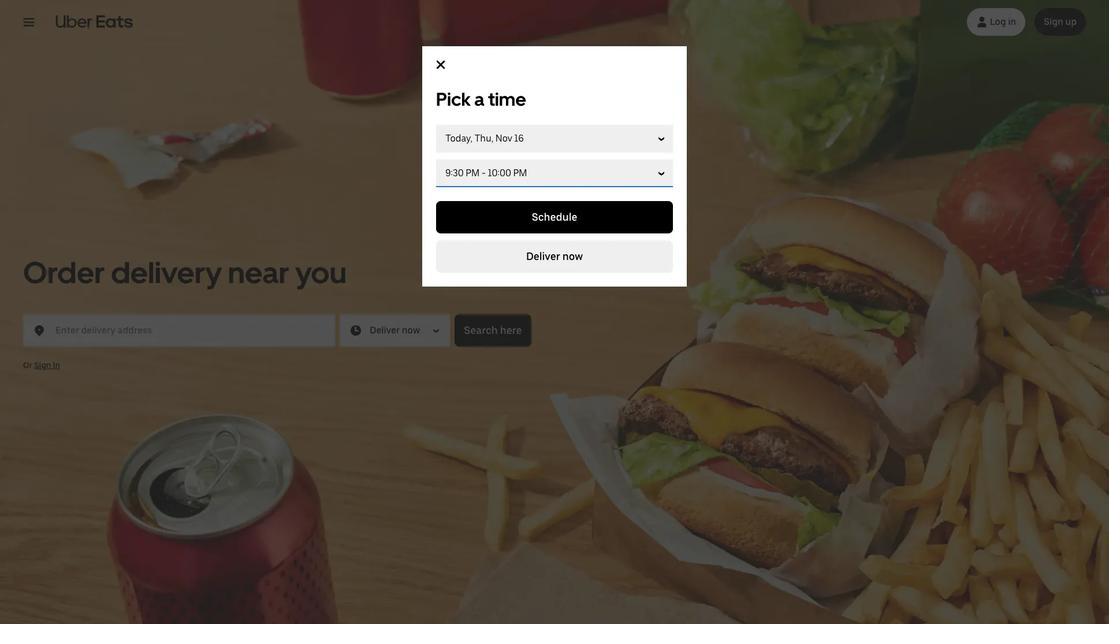 Task type: vqa. For each thing, say whether or not it's contained in the screenshot.
MEALS
no



Task type: describe. For each thing, give the bounding box(es) containing it.
pick a time dialog
[[423, 46, 687, 287]]

pick a time
[[436, 88, 527, 110]]

a
[[475, 88, 485, 110]]

schedule button
[[436, 201, 673, 234]]

log in
[[991, 16, 1017, 27]]

sign up link
[[1035, 8, 1087, 36]]

in
[[1009, 16, 1017, 27]]

here
[[500, 324, 522, 336]]

search here button
[[455, 314, 532, 347]]

in
[[53, 361, 60, 370]]

pick
[[436, 88, 471, 110]]

now
[[563, 250, 583, 262]]

or sign in
[[23, 361, 60, 370]]



Task type: locate. For each thing, give the bounding box(es) containing it.
deliver now button
[[436, 240, 673, 273]]

0 vertical spatial sign
[[1045, 16, 1064, 27]]

0 horizontal spatial sign
[[34, 361, 51, 370]]

order
[[23, 254, 105, 291]]

sign left up
[[1045, 16, 1064, 27]]

order delivery near you
[[23, 254, 347, 291]]

near
[[228, 254, 289, 291]]

sign left in
[[34, 361, 51, 370]]

time
[[488, 88, 527, 110]]

sign
[[1045, 16, 1064, 27], [34, 361, 51, 370]]

log
[[991, 16, 1007, 27]]

search
[[464, 324, 498, 336]]

up
[[1066, 16, 1077, 27]]

deliver now
[[527, 250, 583, 262]]

deliver
[[527, 250, 561, 262]]

sign in link
[[34, 361, 60, 370]]

or
[[23, 361, 32, 370]]

1 horizontal spatial sign
[[1045, 16, 1064, 27]]

1 vertical spatial sign
[[34, 361, 51, 370]]

you
[[295, 254, 347, 291]]

log in link
[[967, 8, 1026, 36]]

search here
[[464, 324, 522, 336]]

delivery
[[111, 254, 222, 291]]

schedule
[[532, 211, 578, 223]]

sign up
[[1045, 16, 1077, 27]]



